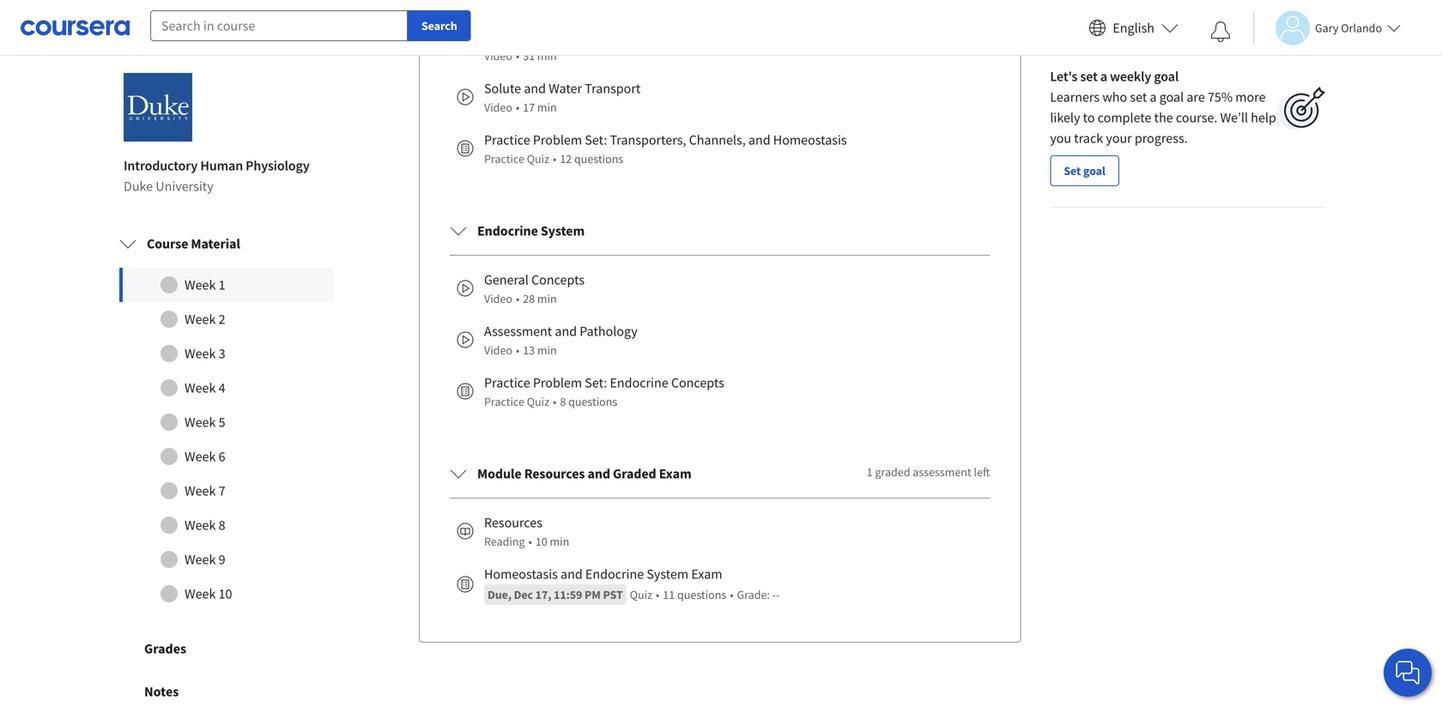 Task type: locate. For each thing, give the bounding box(es) containing it.
0 vertical spatial goal
[[1154, 68, 1179, 85]]

• left 12
[[553, 151, 557, 167]]

questions inside practice problem set: transporters, channels, and homeostasis practice quiz • 12 questions
[[574, 151, 624, 167]]

set: inside practice problem set: transporters, channels, and homeostasis practice quiz • 12 questions
[[585, 131, 607, 149]]

endocrine up pst
[[586, 566, 644, 583]]

8
[[560, 394, 566, 410], [219, 517, 225, 534]]

resources right the module
[[524, 466, 585, 483]]

week 5
[[185, 414, 225, 431]]

0 vertical spatial 10
[[536, 534, 548, 550]]

let's
[[1050, 68, 1078, 85]]

min right 17
[[537, 100, 557, 115]]

10 week from the top
[[185, 586, 216, 603]]

resources inside resources reading • 10 min
[[484, 514, 543, 532]]

video • 31 min
[[484, 48, 557, 64]]

video inside the solute and water transport video • 17 min
[[484, 100, 513, 115]]

week 2
[[185, 311, 225, 328]]

8 down 7
[[219, 517, 225, 534]]

questions down the assessment and pathology video • 13 min
[[569, 394, 618, 410]]

exam for graded
[[659, 466, 692, 483]]

practice problem set: endocrine concepts practice quiz • 8 questions
[[484, 374, 725, 410]]

goal right "set"
[[1084, 163, 1106, 179]]

channels,
[[689, 131, 746, 149]]

0 vertical spatial endocrine
[[477, 222, 538, 240]]

0 vertical spatial quiz
[[527, 151, 550, 167]]

are
[[1187, 89, 1205, 106]]

0 vertical spatial system
[[541, 222, 585, 240]]

1 vertical spatial 1
[[867, 465, 873, 480]]

1 vertical spatial concepts
[[671, 374, 725, 392]]

week left 6
[[185, 448, 216, 466]]

homeostasis and endocrine system exam due, dec 17, 11:59 pm pst quiz • 11 questions • grade: --
[[484, 566, 780, 603]]

and left graded
[[588, 466, 610, 483]]

introductory human physiology duke university
[[124, 157, 310, 195]]

week 4 link
[[119, 371, 334, 405]]

system up 11
[[647, 566, 689, 583]]

week for week 1
[[185, 277, 216, 294]]

set: inside practice problem set: endocrine concepts practice quiz • 8 questions
[[585, 374, 607, 392]]

concepts
[[532, 271, 585, 289], [671, 374, 725, 392]]

quiz inside the homeostasis and endocrine system exam due, dec 17, 11:59 pm pst quiz • 11 questions • grade: --
[[630, 587, 653, 603]]

university
[[156, 178, 214, 195]]

and inside practice problem set: transporters, channels, and homeostasis practice quiz • 12 questions
[[749, 131, 771, 149]]

coursera image
[[21, 14, 130, 41]]

1 vertical spatial set
[[1130, 89, 1147, 106]]

week 1 link
[[119, 268, 334, 302]]

0 vertical spatial 1
[[219, 277, 225, 294]]

min
[[537, 48, 557, 64], [537, 100, 557, 115], [537, 291, 557, 307], [537, 343, 557, 358], [550, 534, 570, 550]]

video inside general concepts video • 28 min
[[484, 291, 513, 307]]

pm
[[585, 587, 601, 603]]

questions inside practice problem set: endocrine concepts practice quiz • 8 questions
[[569, 394, 618, 410]]

problem
[[533, 131, 582, 149], [533, 374, 582, 392]]

0 vertical spatial set
[[1081, 68, 1098, 85]]

2 practice from the top
[[484, 151, 525, 167]]

a up the
[[1150, 89, 1157, 106]]

0 vertical spatial problem
[[533, 131, 582, 149]]

1 vertical spatial exam
[[692, 566, 723, 583]]

2 problem from the top
[[533, 374, 582, 392]]

0 vertical spatial 8
[[560, 394, 566, 410]]

system up general concepts video • 28 min
[[541, 222, 585, 240]]

1 horizontal spatial 1
[[867, 465, 873, 480]]

progress.
[[1135, 130, 1188, 147]]

1 vertical spatial set:
[[585, 374, 607, 392]]

1 horizontal spatial a
[[1150, 89, 1157, 106]]

1 vertical spatial system
[[647, 566, 689, 583]]

4 video from the top
[[484, 343, 513, 358]]

who
[[1103, 89, 1128, 106]]

1 horizontal spatial homeostasis
[[773, 131, 847, 149]]

questions right 11
[[678, 587, 727, 603]]

1 up 2
[[219, 277, 225, 294]]

human
[[200, 157, 243, 174]]

1 - from the left
[[773, 587, 776, 603]]

week left 5
[[185, 414, 216, 431]]

and up 17
[[524, 80, 546, 97]]

duke university image
[[124, 73, 192, 142]]

10 right reading
[[536, 534, 548, 550]]

week 3 link
[[119, 337, 334, 371]]

1 vertical spatial 10
[[219, 586, 232, 603]]

video left 31
[[484, 48, 513, 64]]

set: down pathology
[[585, 374, 607, 392]]

and inside the homeostasis and endocrine system exam due, dec 17, 11:59 pm pst quiz • 11 questions • grade: --
[[561, 566, 583, 583]]

homeostasis
[[773, 131, 847, 149], [484, 566, 558, 583]]

1 vertical spatial homeostasis
[[484, 566, 558, 583]]

0 vertical spatial questions
[[574, 151, 624, 167]]

1 left the graded
[[867, 465, 873, 480]]

min up the 11:59
[[550, 534, 570, 550]]

3 video from the top
[[484, 291, 513, 307]]

• inside resources reading • 10 min
[[529, 534, 532, 550]]

2 set: from the top
[[585, 374, 607, 392]]

2 week from the top
[[185, 311, 216, 328]]

0 horizontal spatial 10
[[219, 586, 232, 603]]

week left 4
[[185, 380, 216, 397]]

questions
[[574, 151, 624, 167], [569, 394, 618, 410], [678, 587, 727, 603]]

week left 3
[[185, 345, 216, 362]]

week for week 5
[[185, 414, 216, 431]]

a
[[1101, 68, 1108, 85], [1150, 89, 1157, 106]]

goal up the
[[1160, 89, 1184, 106]]

endocrine inside dropdown button
[[477, 222, 538, 240]]

search button
[[408, 10, 471, 41]]

0 horizontal spatial concepts
[[532, 271, 585, 289]]

questions right 12
[[574, 151, 624, 167]]

let's set a weekly goal
[[1050, 68, 1179, 85]]

min right 31
[[537, 48, 557, 64]]

goal inside learners who set a goal are 75% more likely to complete the course. we'll help you track your progress.
[[1160, 89, 1184, 106]]

0 vertical spatial set:
[[585, 131, 607, 149]]

8 down the assessment and pathology video • 13 min
[[560, 394, 566, 410]]

2 vertical spatial goal
[[1084, 163, 1106, 179]]

system inside dropdown button
[[541, 222, 585, 240]]

course.
[[1176, 109, 1218, 126]]

1 vertical spatial 8
[[219, 517, 225, 534]]

video down assessment
[[484, 343, 513, 358]]

7 week from the top
[[185, 483, 216, 500]]

help center image
[[1398, 663, 1419, 684]]

a up who
[[1101, 68, 1108, 85]]

week 6
[[185, 448, 225, 466]]

material
[[191, 235, 240, 253]]

week left 7
[[185, 483, 216, 500]]

set up learners
[[1081, 68, 1098, 85]]

• inside practice problem set: transporters, channels, and homeostasis practice quiz • 12 questions
[[553, 151, 557, 167]]

min right 13
[[537, 343, 557, 358]]

assessment
[[484, 323, 552, 340]]

set down weekly
[[1130, 89, 1147, 106]]

problem inside practice problem set: endocrine concepts practice quiz • 8 questions
[[533, 374, 582, 392]]

min inside the solute and water transport video • 17 min
[[537, 100, 557, 115]]

exam for system
[[692, 566, 723, 583]]

video
[[484, 48, 513, 64], [484, 100, 513, 115], [484, 291, 513, 307], [484, 343, 513, 358]]

and
[[524, 80, 546, 97], [749, 131, 771, 149], [555, 323, 577, 340], [588, 466, 610, 483], [561, 566, 583, 583]]

solute
[[484, 80, 521, 97]]

• inside the solute and water transport video • 17 min
[[516, 100, 520, 115]]

problem inside practice problem set: transporters, channels, and homeostasis practice quiz • 12 questions
[[533, 131, 582, 149]]

0 horizontal spatial set
[[1081, 68, 1098, 85]]

goal
[[1154, 68, 1179, 85], [1160, 89, 1184, 106], [1084, 163, 1106, 179]]

10 inside week 10 link
[[219, 586, 232, 603]]

week 10
[[185, 586, 232, 603]]

and up the 11:59
[[561, 566, 583, 583]]

problem down the assessment and pathology video • 13 min
[[533, 374, 582, 392]]

resources reading • 10 min
[[484, 514, 570, 550]]

week for week 10
[[185, 586, 216, 603]]

1 practice from the top
[[484, 131, 530, 149]]

75%
[[1208, 89, 1233, 106]]

endocrine up 'general'
[[477, 222, 538, 240]]

• right reading
[[529, 534, 532, 550]]

week up week 9
[[185, 517, 216, 534]]

• left 13
[[516, 343, 520, 358]]

2 video from the top
[[484, 100, 513, 115]]

likely
[[1050, 109, 1081, 126]]

• left 17
[[516, 100, 520, 115]]

week 4
[[185, 380, 225, 397]]

1 vertical spatial a
[[1150, 89, 1157, 106]]

system
[[541, 222, 585, 240], [647, 566, 689, 583]]

week
[[185, 277, 216, 294], [185, 311, 216, 328], [185, 345, 216, 362], [185, 380, 216, 397], [185, 414, 216, 431], [185, 448, 216, 466], [185, 483, 216, 500], [185, 517, 216, 534], [185, 551, 216, 569], [185, 586, 216, 603]]

• left 28
[[516, 291, 520, 307]]

you
[[1050, 130, 1072, 147]]

0 horizontal spatial 8
[[219, 517, 225, 534]]

and left pathology
[[555, 323, 577, 340]]

endocrine system button
[[436, 207, 1004, 255]]

resources up reading
[[484, 514, 543, 532]]

quiz inside practice problem set: transporters, channels, and homeostasis practice quiz • 12 questions
[[527, 151, 550, 167]]

and inside the solute and water transport video • 17 min
[[524, 80, 546, 97]]

week left 2
[[185, 311, 216, 328]]

1 horizontal spatial system
[[647, 566, 689, 583]]

2 vertical spatial questions
[[678, 587, 727, 603]]

1 horizontal spatial set
[[1130, 89, 1147, 106]]

1 vertical spatial resources
[[484, 514, 543, 532]]

problem up 12
[[533, 131, 582, 149]]

transporters,
[[610, 131, 686, 149]]

1 vertical spatial quiz
[[527, 394, 550, 410]]

1 horizontal spatial 10
[[536, 534, 548, 550]]

1 problem from the top
[[533, 131, 582, 149]]

1 inside week 1 link
[[219, 277, 225, 294]]

2 vertical spatial quiz
[[630, 587, 653, 603]]

endocrine inside practice problem set: endocrine concepts practice quiz • 8 questions
[[610, 374, 669, 392]]

week 3
[[185, 345, 225, 362]]

week down week 9
[[185, 586, 216, 603]]

week for week 6
[[185, 448, 216, 466]]

-
[[773, 587, 776, 603], [776, 587, 780, 603]]

•
[[516, 48, 520, 64], [516, 100, 520, 115], [553, 151, 557, 167], [516, 291, 520, 307], [516, 343, 520, 358], [553, 394, 557, 410], [529, 534, 532, 550], [656, 587, 660, 603], [730, 587, 734, 603]]

quiz left 12
[[527, 151, 550, 167]]

video down solute
[[484, 100, 513, 115]]

and right the channels,
[[749, 131, 771, 149]]

min inside the assessment and pathology video • 13 min
[[537, 343, 557, 358]]

1 vertical spatial endocrine
[[610, 374, 669, 392]]

1 horizontal spatial concepts
[[671, 374, 725, 392]]

learners
[[1050, 89, 1100, 106]]

set inside learners who set a goal are 75% more likely to complete the course. we'll help you track your progress.
[[1130, 89, 1147, 106]]

0 horizontal spatial a
[[1101, 68, 1108, 85]]

min inside resources reading • 10 min
[[550, 534, 570, 550]]

endocrine
[[477, 222, 538, 240], [610, 374, 669, 392], [586, 566, 644, 583]]

3 practice from the top
[[484, 374, 530, 392]]

orlando
[[1341, 20, 1383, 36]]

goal right weekly
[[1154, 68, 1179, 85]]

10 down week 9 link
[[219, 586, 232, 603]]

11
[[663, 587, 675, 603]]

10
[[536, 534, 548, 550], [219, 586, 232, 603]]

11:59
[[554, 587, 582, 603]]

0 horizontal spatial 1
[[219, 277, 225, 294]]

set: left transporters,
[[585, 131, 607, 149]]

7
[[219, 483, 225, 500]]

0 vertical spatial exam
[[659, 466, 692, 483]]

1 vertical spatial problem
[[533, 374, 582, 392]]

grade:
[[737, 587, 770, 603]]

28
[[523, 291, 535, 307]]

week left 9
[[185, 551, 216, 569]]

week for week 2
[[185, 311, 216, 328]]

6 week from the top
[[185, 448, 216, 466]]

0 vertical spatial a
[[1101, 68, 1108, 85]]

0 vertical spatial concepts
[[532, 271, 585, 289]]

0 horizontal spatial homeostasis
[[484, 566, 558, 583]]

2 - from the left
[[776, 587, 780, 603]]

9 week from the top
[[185, 551, 216, 569]]

goal for a
[[1160, 89, 1184, 106]]

0 vertical spatial homeostasis
[[773, 131, 847, 149]]

quiz left 11
[[630, 587, 653, 603]]

3 week from the top
[[185, 345, 216, 362]]

quiz down 13
[[527, 394, 550, 410]]

gary
[[1316, 20, 1339, 36]]

1 vertical spatial goal
[[1160, 89, 1184, 106]]

• down the assessment and pathology video • 13 min
[[553, 394, 557, 410]]

1 horizontal spatial 8
[[560, 394, 566, 410]]

set: for endocrine
[[585, 374, 607, 392]]

left
[[974, 465, 990, 480]]

weekly
[[1110, 68, 1152, 85]]

1 graded assessment left
[[867, 465, 990, 480]]

exam inside the homeostasis and endocrine system exam due, dec 17, 11:59 pm pst quiz • 11 questions • grade: --
[[692, 566, 723, 583]]

a inside learners who set a goal are 75% more likely to complete the course. we'll help you track your progress.
[[1150, 89, 1157, 106]]

2 vertical spatial endocrine
[[586, 566, 644, 583]]

week inside 'link'
[[185, 483, 216, 500]]

• left grade: on the bottom
[[730, 587, 734, 603]]

quiz inside practice problem set: endocrine concepts practice quiz • 8 questions
[[527, 394, 550, 410]]

endocrine down pathology
[[610, 374, 669, 392]]

5 week from the top
[[185, 414, 216, 431]]

1 week from the top
[[185, 277, 216, 294]]

1 vertical spatial questions
[[569, 394, 618, 410]]

8 week from the top
[[185, 517, 216, 534]]

and inside the assessment and pathology video • 13 min
[[555, 323, 577, 340]]

video down 'general'
[[484, 291, 513, 307]]

week 9 link
[[119, 543, 334, 577]]

resources
[[524, 466, 585, 483], [484, 514, 543, 532]]

4 week from the top
[[185, 380, 216, 397]]

set:
[[585, 131, 607, 149], [585, 374, 607, 392]]

Search in course text field
[[150, 10, 408, 41]]

1 set: from the top
[[585, 131, 607, 149]]

week up week 2 at top left
[[185, 277, 216, 294]]

min right 28
[[537, 291, 557, 307]]

duke
[[124, 178, 153, 195]]

0 horizontal spatial system
[[541, 222, 585, 240]]

set
[[1081, 68, 1098, 85], [1130, 89, 1147, 106]]



Task type: describe. For each thing, give the bounding box(es) containing it.
solute and water transport video • 17 min
[[484, 80, 641, 115]]

week 5 link
[[119, 405, 334, 440]]

week 2 link
[[119, 302, 334, 337]]

week 6 link
[[119, 440, 334, 474]]

set: for transporters,
[[585, 131, 607, 149]]

course material button
[[106, 220, 348, 268]]

to
[[1083, 109, 1095, 126]]

homeostasis inside the homeostasis and endocrine system exam due, dec 17, 11:59 pm pst quiz • 11 questions • grade: --
[[484, 566, 558, 583]]

english
[[1113, 19, 1155, 36]]

general concepts video • 28 min
[[484, 271, 585, 307]]

• inside practice problem set: endocrine concepts practice quiz • 8 questions
[[553, 394, 557, 410]]

gary orlando button
[[1254, 11, 1401, 45]]

• inside the assessment and pathology video • 13 min
[[516, 343, 520, 358]]

week 7
[[185, 483, 225, 500]]

12
[[560, 151, 572, 167]]

reading
[[484, 534, 525, 550]]

gary orlando
[[1316, 20, 1383, 36]]

• inside general concepts video • 28 min
[[516, 291, 520, 307]]

week for week 4
[[185, 380, 216, 397]]

course material
[[147, 235, 240, 253]]

week 7 link
[[119, 474, 334, 508]]

pst
[[603, 587, 623, 603]]

physiology
[[246, 157, 310, 174]]

assessment
[[913, 465, 972, 480]]

problem for pathology
[[533, 374, 582, 392]]

goal for weekly
[[1154, 68, 1179, 85]]

transport
[[585, 80, 641, 97]]

module resources and graded exam
[[477, 466, 692, 483]]

and for reading
[[561, 566, 583, 583]]

10 inside resources reading • 10 min
[[536, 534, 548, 550]]

week for week 3
[[185, 345, 216, 362]]

9
[[219, 551, 225, 569]]

english button
[[1082, 0, 1186, 56]]

grades link
[[103, 628, 350, 671]]

goal inside button
[[1084, 163, 1106, 179]]

set
[[1064, 163, 1081, 179]]

concepts inside practice problem set: endocrine concepts practice quiz • 8 questions
[[671, 374, 725, 392]]

and for concepts
[[555, 323, 577, 340]]

show notifications image
[[1211, 21, 1231, 42]]

4 practice from the top
[[484, 394, 525, 410]]

questions inside the homeostasis and endocrine system exam due, dec 17, 11:59 pm pst quiz • 11 questions • grade: --
[[678, 587, 727, 603]]

week 8
[[185, 517, 225, 534]]

general
[[484, 271, 529, 289]]

module
[[477, 466, 522, 483]]

week for week 7
[[185, 483, 216, 500]]

set goal button
[[1050, 156, 1120, 186]]

• left 31
[[516, 48, 520, 64]]

graded
[[613, 466, 657, 483]]

system inside the homeostasis and endocrine system exam due, dec 17, 11:59 pm pst quiz • 11 questions • grade: --
[[647, 566, 689, 583]]

complete
[[1098, 109, 1152, 126]]

course
[[147, 235, 188, 253]]

water
[[549, 80, 582, 97]]

your
[[1106, 130, 1132, 147]]

grades
[[144, 641, 186, 658]]

due,
[[488, 587, 512, 603]]

week 8 link
[[119, 508, 334, 543]]

17,
[[536, 587, 552, 603]]

1 video from the top
[[484, 48, 513, 64]]

search
[[422, 18, 457, 33]]

problem for water
[[533, 131, 582, 149]]

3
[[219, 345, 225, 362]]

5
[[219, 414, 225, 431]]

concepts inside general concepts video • 28 min
[[532, 271, 585, 289]]

6
[[219, 448, 225, 466]]

chat with us image
[[1395, 659, 1422, 687]]

homeostasis inside practice problem set: transporters, channels, and homeostasis practice quiz • 12 questions
[[773, 131, 847, 149]]

17
[[523, 100, 535, 115]]

endocrine inside the homeostasis and endocrine system exam due, dec 17, 11:59 pm pst quiz • 11 questions • grade: --
[[586, 566, 644, 583]]

week 1
[[185, 277, 225, 294]]

13
[[523, 343, 535, 358]]

we'll
[[1221, 109, 1249, 126]]

week 10 link
[[119, 577, 334, 611]]

week for week 9
[[185, 551, 216, 569]]

endocrine system
[[477, 222, 585, 240]]

practice problem set: transporters, channels, and homeostasis practice quiz • 12 questions
[[484, 131, 847, 167]]

assessment and pathology video • 13 min
[[484, 323, 638, 358]]

31
[[523, 48, 535, 64]]

help
[[1251, 109, 1277, 126]]

learners who set a goal are 75% more likely to complete the course. we'll help you track your progress.
[[1050, 89, 1277, 147]]

track
[[1074, 130, 1104, 147]]

notes link
[[103, 671, 350, 708]]

pathology
[[580, 323, 638, 340]]

introductory
[[124, 157, 198, 174]]

video inside the assessment and pathology video • 13 min
[[484, 343, 513, 358]]

notes
[[144, 684, 179, 701]]

week 9
[[185, 551, 225, 569]]

0 vertical spatial resources
[[524, 466, 585, 483]]

2
[[219, 311, 225, 328]]

min inside general concepts video • 28 min
[[537, 291, 557, 307]]

more
[[1236, 89, 1266, 106]]

week for week 8
[[185, 517, 216, 534]]

and for •
[[524, 80, 546, 97]]

• left 11
[[656, 587, 660, 603]]

the
[[1155, 109, 1174, 126]]

4
[[219, 380, 225, 397]]

set goal
[[1064, 163, 1106, 179]]

8 inside practice problem set: endocrine concepts practice quiz • 8 questions
[[560, 394, 566, 410]]

graded
[[875, 465, 911, 480]]



Task type: vqa. For each thing, say whether or not it's contained in the screenshot.
Contact
no



